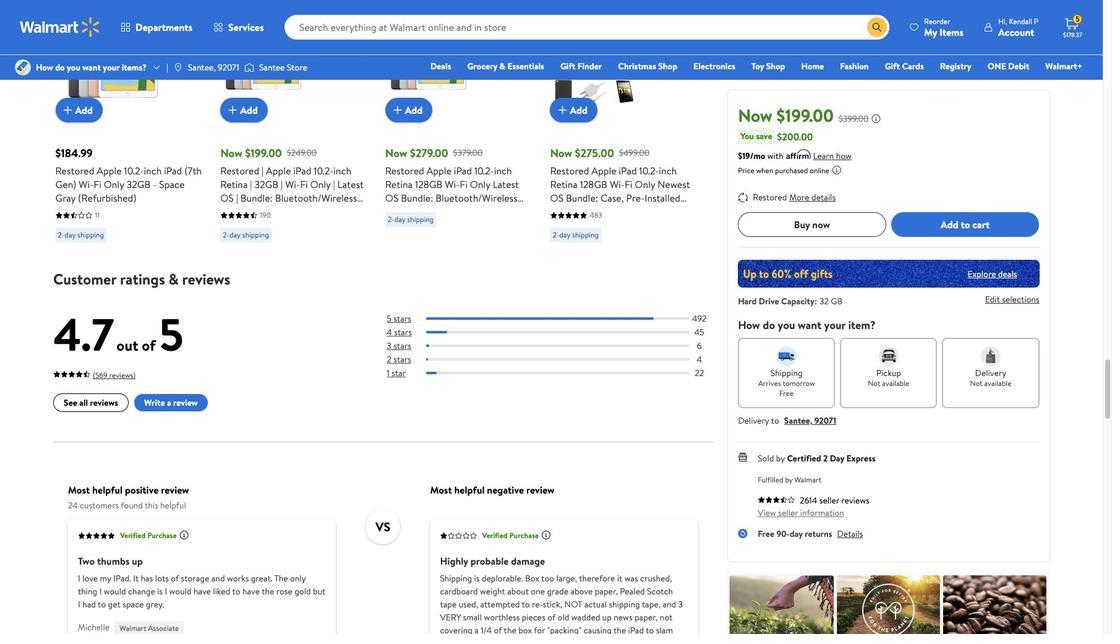 Task type: vqa. For each thing, say whether or not it's contained in the screenshot.
holiday
no



Task type: locate. For each thing, give the bounding box(es) containing it.
restored
[[55, 164, 94, 178], [220, 164, 259, 178], [385, 164, 424, 178], [550, 164, 589, 178], [753, 191, 787, 204]]

day inside now $279.00 $379.00 restored apple ipad 10.2-inch retina 128gb wi-fi only latest os bundle: bluetooth/wireless airbuds by certified 2 day express (refurbished)
[[482, 205, 499, 218]]

1 vertical spatial 92071
[[815, 415, 837, 427]]

i left love
[[78, 572, 80, 585]]

walmart+ link
[[1040, 59, 1089, 73]]

2 horizontal spatial 5
[[1076, 14, 1080, 24]]

buy
[[794, 218, 810, 231]]

bundle: inside now $279.00 $379.00 restored apple ipad 10.2-inch retina 128gb wi-fi only latest os bundle: bluetooth/wireless airbuds by certified 2 day express (refurbished)
[[401, 191, 433, 205]]

up up the causing
[[602, 611, 612, 624]]

very
[[440, 611, 461, 624]]

how
[[836, 150, 852, 162]]

ipad inside $184.99 restored apple 10.2-inch ipad (7th gen) wi-fi only 32gb - space gray (refurbished)
[[164, 164, 182, 178]]

helpful right this
[[160, 499, 186, 512]]

2 down 483
[[591, 232, 597, 246]]

wi- down the $249.00
[[285, 178, 300, 191]]

10.2- down "$499.00"
[[640, 164, 659, 178]]

0 horizontal spatial $199.00
[[245, 145, 282, 161]]

product group
[[55, 0, 203, 248], [220, 0, 368, 248], [385, 0, 533, 248], [550, 0, 698, 259]]

i
[[78, 572, 80, 585], [99, 585, 101, 598], [165, 585, 167, 598], [78, 598, 80, 611]]

3 add to cart image from the left
[[390, 103, 405, 118]]

1 fi from the left
[[94, 178, 101, 191]]

toy shop
[[752, 60, 786, 72]]

bundle: inside 'now $199.00 $249.00 restored | apple ipad 10.2-inch retina | 32gb | wi-fi only | latest os | bundle: bluetooth/wireless airbuds by certified 2 day express'
[[241, 191, 273, 205]]

0 vertical spatial how
[[36, 61, 53, 74]]

restored inside 'now $199.00 $249.00 restored | apple ipad 10.2-inch retina | 32gb | wi-fi only | latest os | bundle: bluetooth/wireless airbuds by certified 2 day express'
[[220, 164, 259, 178]]

certified inside now $279.00 $379.00 restored apple ipad 10.2-inch retina 128gb wi-fi only latest os bundle: bluetooth/wireless airbuds by certified 2 day express (refurbished)
[[434, 205, 472, 218]]

1 horizontal spatial do
[[763, 317, 776, 333]]

0 horizontal spatial helpful
[[92, 483, 122, 497]]

most for most helpful negative review
[[430, 483, 452, 497]]

5 progress bar from the top
[[426, 372, 689, 375]]

helpful up customers
[[92, 483, 122, 497]]

add to favorites list, restored apple ipad 10.2-inch retina 128gb wi-fi only newest os bundle: case, pre-installed tempered glass, rapid charger, bluetooth/wireless airbuds by certified 2 day express (refurbished) image
[[646, 2, 661, 18]]

2 most from the left
[[430, 483, 452, 497]]

product group containing $184.99
[[55, 0, 203, 248]]

2 available from the left
[[985, 378, 1012, 389]]

progress bar for 492
[[426, 317, 689, 320]]

not inside "delivery not available"
[[971, 378, 983, 389]]

1 horizontal spatial want
[[798, 317, 822, 333]]

have down storage
[[193, 585, 211, 598]]

and up not
[[663, 598, 676, 611]]

it
[[617, 572, 622, 585]]

rapid
[[622, 205, 647, 218]]

3.5478 stars out of 5, based on 2614 seller reviews element
[[758, 496, 795, 504]]

apple down the $249.00
[[266, 164, 291, 178]]

1 apple from the left
[[97, 164, 122, 178]]

1 horizontal spatial $199.00
[[777, 103, 834, 127]]

1 vertical spatial paper,
[[635, 611, 658, 624]]

now for now $199.00
[[738, 103, 773, 127]]

the down the news
[[614, 624, 626, 634]]

day inside now $275.00 $499.00 restored apple ipad 10.2-inch retina 128gb wi-fi only newest os bundle: case, pre-installed tempered glass, rapid charger, bluetooth/wireless airbuds by certified 2 day express (refurbished)
[[599, 232, 616, 246]]

add for $199.00
[[240, 103, 258, 117]]

see all reviews
[[63, 397, 118, 409]]

retina for $279.00
[[385, 178, 413, 191]]

0 vertical spatial walmart
[[795, 475, 822, 485]]

wi- left pre-
[[610, 178, 625, 191]]

2 add to cart image from the left
[[225, 103, 240, 118]]

1 vertical spatial reviews
[[90, 397, 118, 409]]

crushed,
[[640, 572, 672, 585]]

only
[[104, 178, 124, 191], [310, 178, 331, 191], [470, 178, 491, 191], [635, 178, 656, 191]]

1 horizontal spatial 92071
[[815, 415, 837, 427]]

1 gift from the left
[[561, 60, 576, 72]]

1 vertical spatial is
[[157, 585, 162, 598]]

3 product group from the left
[[385, 0, 533, 248]]

1 add to cart image from the left
[[60, 103, 75, 118]]

day for $199.00
[[230, 230, 241, 240]]

highly probable damage shipping is deplorable. box too large,  therefore it was crushed, cardboard weight about one grade above paper,  pealed scotch tape used, attempted to re-stick, not actual shipping tape, and 3 very small worthless pieces of old wadded up news paper, not covering a 1/4 of the box for "packing" causing the ipad to 
[[440, 554, 684, 634]]

32
[[820, 295, 829, 308]]

1 horizontal spatial 3
[[678, 598, 683, 611]]

bundle: up 483
[[566, 191, 598, 205]]

santee, down tomorrow
[[785, 415, 813, 427]]

4 inch from the left
[[659, 164, 677, 178]]

1 wi- from the left
[[79, 178, 94, 191]]

1 horizontal spatial by
[[421, 205, 431, 218]]

0 horizontal spatial latest
[[338, 178, 364, 191]]

worthless
[[484, 611, 520, 624]]

stars down 5 stars
[[394, 326, 412, 339]]

1 horizontal spatial would
[[169, 585, 191, 598]]

purchase
[[147, 531, 176, 541], [509, 531, 539, 541]]

add button up $184.99
[[55, 98, 103, 123]]

available
[[883, 378, 910, 389], [985, 378, 1012, 389]]

1 horizontal spatial is
[[474, 572, 480, 585]]

buy now button
[[738, 212, 887, 237]]

2 inch from the left
[[334, 164, 352, 178]]

 image
[[173, 63, 183, 72]]

how down walmart image
[[36, 61, 53, 74]]

1 vertical spatial delivery
[[738, 415, 770, 427]]

3 os from the left
[[550, 191, 564, 205]]

wi- down $379.00
[[445, 178, 460, 191]]

most for most helpful positive review 24 customers found this helpful
[[68, 483, 90, 497]]

restored inside now $275.00 $499.00 restored apple ipad 10.2-inch retina 128gb wi-fi only newest os bundle: case, pre-installed tempered glass, rapid charger, bluetooth/wireless airbuds by certified 2 day express (refurbished)
[[550, 164, 589, 178]]

stars
[[393, 313, 411, 325], [394, 326, 412, 339], [393, 340, 411, 352], [393, 354, 411, 366]]

2 vertical spatial (refurbished)
[[550, 246, 609, 259]]

2- for restored
[[58, 230, 65, 240]]

walmart up 2614
[[795, 475, 822, 485]]

how down hard
[[738, 317, 761, 333]]

1 128gb from the left
[[415, 178, 443, 191]]

1 vertical spatial 4
[[697, 354, 702, 366]]

0 horizontal spatial bundle:
[[241, 191, 273, 205]]

10.2- inside 'now $199.00 $249.00 restored | apple ipad 10.2-inch retina | 32gb | wi-fi only | latest os | bundle: bluetooth/wireless airbuds by certified 2 day express'
[[314, 164, 334, 178]]

free
[[780, 388, 794, 399], [758, 528, 775, 540]]

32gb up 190
[[255, 178, 279, 191]]

0 horizontal spatial 128gb
[[415, 178, 443, 191]]

1 shop from the left
[[659, 60, 678, 72]]

intent image for delivery image
[[981, 347, 1001, 366]]

affirm image
[[786, 149, 811, 159]]

1 horizontal spatial santee,
[[785, 415, 813, 427]]

2 inside 'now $199.00 $249.00 restored | apple ipad 10.2-inch retina | 32gb | wi-fi only | latest os | bundle: bluetooth/wireless airbuds by certified 2 day express'
[[310, 205, 315, 218]]

1 inch from the left
[[144, 164, 162, 178]]

0 vertical spatial is
[[474, 572, 480, 585]]

reviews for 2614 seller reviews
[[842, 494, 870, 507]]

2 128gb from the left
[[580, 178, 608, 191]]

1 horizontal spatial bluetooth/wireless
[[436, 191, 518, 205]]

4 add to cart image from the left
[[555, 103, 570, 118]]

airbuds inside now $275.00 $499.00 restored apple ipad 10.2-inch retina 128gb wi-fi only newest os bundle: case, pre-installed tempered glass, rapid charger, bluetooth/wireless airbuds by certified 2 day express (refurbished)
[[635, 218, 668, 232]]

2 horizontal spatial bluetooth/wireless
[[550, 218, 632, 232]]

is down probable
[[474, 572, 480, 585]]

want
[[82, 61, 101, 74], [798, 317, 822, 333]]

only left newest
[[635, 178, 656, 191]]

shipping for $199.00
[[242, 230, 269, 240]]

tape
[[440, 598, 457, 611]]

1 vertical spatial free
[[758, 528, 775, 540]]

128gb inside now $275.00 $499.00 restored apple ipad 10.2-inch retina 128gb wi-fi only newest os bundle: case, pre-installed tempered glass, rapid charger, bluetooth/wireless airbuds by certified 2 day express (refurbished)
[[580, 178, 608, 191]]

restored apple ipad 10.2-inch retina 128gb wi-fi only latest os bundle: bluetooth/wireless airbuds by certified 2 day express (refurbished) image
[[385, 0, 501, 113]]

by inside now $279.00 $379.00 restored apple ipad 10.2-inch retina 128gb wi-fi only latest os bundle: bluetooth/wireless airbuds by certified 2 day express (refurbished)
[[421, 205, 431, 218]]

32gb inside $184.99 restored apple 10.2-inch ipad (7th gen) wi-fi only 32gb - space gray (refurbished)
[[127, 178, 151, 191]]

up inside highly probable damage shipping is deplorable. box too large,  therefore it was crushed, cardboard weight about one grade above paper,  pealed scotch tape used, attempted to re-stick, not actual shipping tape, and 3 very small worthless pieces of old wadded up news paper, not covering a 1/4 of the box for "packing" causing the ipad to
[[602, 611, 612, 624]]

fi inside now $275.00 $499.00 restored apple ipad 10.2-inch retina 128gb wi-fi only newest os bundle: case, pre-installed tempered glass, rapid charger, bluetooth/wireless airbuds by certified 2 day express (refurbished)
[[625, 178, 633, 191]]

1 bundle: from the left
[[241, 191, 273, 205]]

gift left finder
[[561, 60, 576, 72]]

1 horizontal spatial available
[[985, 378, 1012, 389]]

1 retina from the left
[[220, 178, 248, 191]]

1 purchase from the left
[[147, 531, 176, 541]]

shipping arrives tomorrow free
[[759, 367, 815, 399]]

2 product group from the left
[[220, 0, 368, 248]]

now inside now $279.00 $379.00 restored apple ipad 10.2-inch retina 128gb wi-fi only latest os bundle: bluetooth/wireless airbuds by certified 2 day express (refurbished)
[[385, 145, 408, 161]]

add
[[75, 103, 93, 117], [240, 103, 258, 117], [405, 103, 423, 117], [570, 103, 588, 117], [941, 218, 959, 231]]

search icon image
[[873, 22, 882, 32]]

1 verified purchase from the left
[[120, 531, 176, 541]]

seller right 2614
[[820, 494, 840, 507]]

0 vertical spatial (refurbished)
[[78, 191, 137, 205]]

 image
[[15, 59, 31, 75], [244, 61, 254, 74]]

1 vertical spatial a
[[474, 624, 479, 634]]

apple down $279.00
[[427, 164, 452, 178]]

190
[[260, 210, 271, 220]]

is down lots
[[157, 585, 162, 598]]

bundle: inside now $275.00 $499.00 restored apple ipad 10.2-inch retina 128gb wi-fi only newest os bundle: case, pre-installed tempered glass, rapid charger, bluetooth/wireless airbuds by certified 2 day express (refurbished)
[[566, 191, 598, 205]]

returns
[[805, 528, 833, 540]]

$199.00 inside 'now $199.00 $249.00 restored | apple ipad 10.2-inch retina | 32gb | wi-fi only | latest os | bundle: bluetooth/wireless airbuds by certified 2 day express'
[[245, 145, 282, 161]]

certified down tempered
[[550, 232, 589, 246]]

add to cart image
[[60, 103, 75, 118], [225, 103, 240, 118], [390, 103, 405, 118], [555, 103, 570, 118]]

two
[[78, 554, 95, 568]]

gift finder link
[[555, 59, 608, 73]]

os inside now $279.00 $379.00 restored apple ipad 10.2-inch retina 128gb wi-fi only latest os bundle: bluetooth/wireless airbuds by certified 2 day express (refurbished)
[[385, 191, 399, 205]]

4
[[387, 326, 392, 339], [697, 354, 702, 366]]

delivery for to
[[738, 415, 770, 427]]

add button up $279.00
[[385, 98, 433, 123]]

10.2- inside $184.99 restored apple 10.2-inch ipad (7th gen) wi-fi only 32gb - space gray (refurbished)
[[124, 164, 144, 178]]

& right grocery
[[500, 60, 506, 72]]

space
[[122, 598, 144, 611]]

0 vertical spatial delivery
[[976, 367, 1007, 379]]

5 inside 5 $178.37
[[1076, 14, 1080, 24]]

0 horizontal spatial gift
[[561, 60, 576, 72]]

above
[[571, 585, 593, 598]]

2 not from the left
[[971, 378, 983, 389]]

santee
[[259, 61, 285, 74]]

1 vertical spatial how
[[738, 317, 761, 333]]

do for how do you want your items?
[[55, 61, 65, 74]]

2 add button from the left
[[220, 98, 268, 123]]

1 progress bar from the top
[[426, 317, 689, 320]]

express
[[220, 218, 253, 232], [385, 218, 418, 232], [618, 232, 651, 246], [847, 452, 876, 465]]

2 horizontal spatial airbuds
[[635, 218, 668, 232]]

4 down 6
[[697, 354, 702, 366]]

3 fi from the left
[[460, 178, 468, 191]]

os inside 'now $199.00 $249.00 restored | apple ipad 10.2-inch retina | 32gb | wi-fi only | latest os | bundle: bluetooth/wireless airbuds by certified 2 day express'
[[220, 191, 234, 205]]

bundle: down $279.00
[[401, 191, 433, 205]]

debit
[[1009, 60, 1030, 72]]

add inside button
[[941, 218, 959, 231]]

vs
[[376, 519, 390, 536]]

0 horizontal spatial 3
[[387, 340, 391, 352]]

4 for 4
[[697, 354, 702, 366]]

up up the it
[[132, 554, 143, 568]]

2 verified from the left
[[482, 531, 508, 541]]

ipad inside 'now $199.00 $249.00 restored | apple ipad 10.2-inch retina | 32gb | wi-fi only | latest os | bundle: bluetooth/wireless airbuds by certified 2 day express'
[[294, 164, 312, 178]]

0 horizontal spatial up
[[132, 554, 143, 568]]

great.
[[251, 572, 272, 585]]

1 not from the left
[[868, 378, 881, 389]]

4.7 out of 5
[[53, 303, 183, 365]]

1 horizontal spatial paper,
[[635, 611, 658, 624]]

view seller information link
[[758, 507, 845, 519]]

ipad for $279.00
[[454, 164, 472, 178]]

to left re- on the left
[[522, 598, 530, 611]]

$200.00
[[778, 130, 813, 143]]

5 up 4 stars
[[387, 313, 391, 325]]

ipad inside now $279.00 $379.00 restored apple ipad 10.2-inch retina 128gb wi-fi only latest os bundle: bluetooth/wireless airbuds by certified 2 day express (refurbished)
[[454, 164, 472, 178]]

airbuds
[[220, 205, 253, 218], [385, 205, 418, 218], [635, 218, 668, 232]]

ipad
[[164, 164, 182, 178], [294, 164, 312, 178], [454, 164, 472, 178], [619, 164, 637, 178], [628, 624, 644, 634]]

2 down $379.00
[[475, 205, 480, 218]]

verified purchase up damage
[[482, 531, 539, 541]]

0 horizontal spatial seller
[[779, 507, 799, 519]]

2- for $275.00
[[553, 230, 560, 240]]

bluetooth/wireless down the $249.00
[[275, 191, 357, 205]]

0 horizontal spatial verified purchase
[[120, 531, 176, 541]]

2 verified purchase from the left
[[482, 531, 539, 541]]

shipping inside highly probable damage shipping is deplorable. box too large,  therefore it was crushed, cardboard weight about one grade above paper,  pealed scotch tape used, attempted to re-stick, not actual shipping tape, and 3 very small worthless pieces of old wadded up news paper, not covering a 1/4 of the box for "packing" causing the ipad to
[[440, 572, 472, 585]]

2 horizontal spatial (refurbished)
[[550, 246, 609, 259]]

by
[[777, 452, 785, 465], [786, 475, 793, 485]]

delivery to santee, 92071
[[738, 415, 837, 427]]

seller down 3.5478 stars out of 5, based on 2614 seller reviews element
[[779, 507, 799, 519]]

3 only from the left
[[470, 178, 491, 191]]

covering
[[440, 624, 472, 634]]

shipping down intent image for shipping
[[771, 367, 803, 379]]

gift for gift finder
[[561, 60, 576, 72]]

airbuds inside now $279.00 $379.00 restored apple ipad 10.2-inch retina 128gb wi-fi only latest os bundle: bluetooth/wireless airbuds by certified 2 day express (refurbished)
[[385, 205, 418, 218]]

Search search field
[[284, 15, 890, 40]]

restored apple 10.2-inch ipad (7th gen) wi-fi only 32gb - space gray (refurbished) image
[[55, 0, 171, 113]]

2 progress bar from the top
[[426, 331, 689, 334]]

2 only from the left
[[310, 178, 331, 191]]

(refurbished) inside now $279.00 $379.00 restored apple ipad 10.2-inch retina 128gb wi-fi only latest os bundle: bluetooth/wireless airbuds by certified 2 day express (refurbished)
[[421, 218, 479, 232]]

32gb inside 'now $199.00 $249.00 restored | apple ipad 10.2-inch retina | 32gb | wi-fi only | latest os | bundle: bluetooth/wireless airbuds by certified 2 day express'
[[255, 178, 279, 191]]

bundle: for $279.00
[[401, 191, 433, 205]]

1 horizontal spatial purchase
[[509, 531, 539, 541]]

fi inside 'now $199.00 $249.00 restored | apple ipad 10.2-inch retina | 32gb | wi-fi only | latest os | bundle: bluetooth/wireless airbuds by certified 2 day express'
[[300, 178, 308, 191]]

apple right the gen)
[[97, 164, 122, 178]]

add button down santee
[[220, 98, 268, 123]]

review inside most helpful positive review 24 customers found this helpful
[[161, 483, 189, 497]]

you save $200.00
[[741, 130, 813, 143]]

shop inside toy shop link
[[767, 60, 786, 72]]

3 inch from the left
[[494, 164, 512, 178]]

4 apple from the left
[[592, 164, 617, 178]]

add to cart image for $199.00
[[225, 103, 240, 118]]

finder
[[578, 60, 602, 72]]

shop right toy
[[767, 60, 786, 72]]

1 vertical spatial shipping
[[440, 572, 472, 585]]

gb
[[831, 295, 843, 308]]

now
[[738, 103, 773, 127], [220, 145, 243, 161], [385, 145, 408, 161], [550, 145, 573, 161]]

paper, down tape,
[[635, 611, 658, 624]]

walmart image
[[20, 17, 100, 37]]

1 horizontal spatial 5
[[387, 313, 391, 325]]

write a review link
[[133, 394, 208, 412]]

product group containing now $275.00
[[550, 0, 698, 259]]

works
[[227, 572, 249, 585]]

0 vertical spatial reviews
[[182, 269, 230, 290]]

wi- inside now $279.00 $379.00 restored apple ipad 10.2-inch retina 128gb wi-fi only latest os bundle: bluetooth/wireless airbuds by certified 2 day express (refurbished)
[[445, 178, 460, 191]]

price
[[738, 165, 755, 176]]

purchase for damage
[[509, 531, 539, 541]]

1 verified from the left
[[120, 531, 145, 541]]

now inside 'now $199.00 $249.00 restored | apple ipad 10.2-inch retina | 32gb | wi-fi only | latest os | bundle: bluetooth/wireless airbuds by certified 2 day express'
[[220, 145, 243, 161]]

2 os from the left
[[385, 191, 399, 205]]

0 horizontal spatial retina
[[220, 178, 248, 191]]

2-day shipping for $275.00
[[553, 230, 599, 240]]

0 vertical spatial paper,
[[595, 585, 618, 598]]

santee,
[[188, 61, 216, 74], [785, 415, 813, 427]]

1 horizontal spatial not
[[971, 378, 983, 389]]

4 10.2- from the left
[[640, 164, 659, 178]]

4 product group from the left
[[550, 0, 698, 259]]

the inside two thumbs up i love my ipad. it has lots of storage and works great. the only thing i would change is i would have liked to have the rose gold but i had to get space grey.
[[262, 585, 274, 598]]

4 add button from the left
[[550, 98, 598, 123]]

deals
[[431, 60, 451, 72]]

4 progress bar from the top
[[426, 359, 689, 361]]

day for restored
[[65, 230, 76, 240]]

now inside now $275.00 $499.00 restored apple ipad 10.2-inch retina 128gb wi-fi only newest os bundle: case, pre-installed tempered glass, rapid charger, bluetooth/wireless airbuds by certified 2 day express (refurbished)
[[550, 145, 573, 161]]

 image for how do you want your items?
[[15, 59, 31, 75]]

add button down gift finder
[[550, 98, 598, 123]]

0 horizontal spatial free
[[758, 528, 775, 540]]

and inside highly probable damage shipping is deplorable. box too large,  therefore it was crushed, cardboard weight about one grade above paper,  pealed scotch tape used, attempted to re-stick, not actual shipping tape, and 3 very small worthless pieces of old wadded up news paper, not covering a 1/4 of the box for "packing" causing the ipad to
[[663, 598, 676, 611]]

verified purchase down this
[[120, 531, 176, 541]]

2 10.2- from the left
[[314, 164, 334, 178]]

helpful left negative
[[454, 483, 485, 497]]

2 shop from the left
[[767, 60, 786, 72]]

add to cart
[[941, 218, 990, 231]]

0 vertical spatial 92071
[[218, 61, 239, 74]]

see
[[63, 397, 77, 409]]

only left -
[[104, 178, 124, 191]]

shop inside christmas shop link
[[659, 60, 678, 72]]

5 up $178.37 at the right top
[[1076, 14, 1080, 24]]

3 wi- from the left
[[445, 178, 460, 191]]

certified inside now $275.00 $499.00 restored apple ipad 10.2-inch retina 128gb wi-fi only newest os bundle: case, pre-installed tempered glass, rapid charger, bluetooth/wireless airbuds by certified 2 day express (refurbished)
[[550, 232, 589, 246]]

is inside two thumbs up i love my ipad. it has lots of storage and works great. the only thing i would change is i would have liked to have the rose gold but i had to get space grey.
[[157, 585, 162, 598]]

3 progress bar from the top
[[426, 345, 689, 347]]

add to favorites list, restored apple ipad 10.2-inch retina 128gb wi-fi only latest os bundle: bluetooth/wireless airbuds by certified 2 day express (refurbished) image
[[481, 2, 496, 18]]

ipad down the $249.00
[[294, 164, 312, 178]]

5 for 5 stars
[[387, 313, 391, 325]]

2-day shipping for restored
[[58, 230, 104, 240]]

1 horizontal spatial 32gb
[[255, 178, 279, 191]]

2 horizontal spatial by
[[670, 218, 681, 232]]

clear search field text image
[[853, 22, 863, 32]]

available inside pickup not available
[[883, 378, 910, 389]]

fi inside now $279.00 $379.00 restored apple ipad 10.2-inch retina 128gb wi-fi only latest os bundle: bluetooth/wireless airbuds by certified 2 day express (refurbished)
[[460, 178, 468, 191]]

0 vertical spatial free
[[780, 388, 794, 399]]

1 horizontal spatial your
[[825, 317, 846, 333]]

1 10.2- from the left
[[124, 164, 144, 178]]

retina inside now $279.00 $379.00 restored apple ipad 10.2-inch retina 128gb wi-fi only latest os bundle: bluetooth/wireless airbuds by certified 2 day express (refurbished)
[[385, 178, 413, 191]]

1 add button from the left
[[55, 98, 103, 123]]

0 horizontal spatial 5
[[159, 303, 183, 365]]

and up liked
[[211, 572, 225, 585]]

2 horizontal spatial os
[[550, 191, 564, 205]]

ipad inside now $275.00 $499.00 restored apple ipad 10.2-inch retina 128gb wi-fi only newest os bundle: case, pre-installed tempered glass, rapid charger, bluetooth/wireless airbuds by certified 2 day express (refurbished)
[[619, 164, 637, 178]]

2 fi from the left
[[300, 178, 308, 191]]

0 horizontal spatial verified
[[120, 531, 145, 541]]

santee, down services dropdown button
[[188, 61, 216, 74]]

airbuds inside 'now $199.00 $249.00 restored | apple ipad 10.2-inch retina | 32gb | wi-fi only | latest os | bundle: bluetooth/wireless airbuds by certified 2 day express'
[[220, 205, 253, 218]]

actual
[[584, 598, 607, 611]]

0 horizontal spatial do
[[55, 61, 65, 74]]

highly
[[440, 554, 468, 568]]

more details button
[[790, 188, 836, 207]]

paper,
[[595, 585, 618, 598], [635, 611, 658, 624]]

retina right the (7th
[[220, 178, 248, 191]]

inch
[[144, 164, 162, 178], [334, 164, 352, 178], [494, 164, 512, 178], [659, 164, 677, 178]]

gift finder
[[561, 60, 602, 72]]

os for $279.00
[[385, 191, 399, 205]]

progress bar for 22
[[426, 372, 689, 375]]

of right 1/4
[[494, 624, 502, 634]]

24
[[68, 499, 77, 512]]

review for most helpful negative review
[[526, 483, 554, 497]]

3 retina from the left
[[550, 178, 578, 191]]

seller for view
[[779, 507, 799, 519]]

0 vertical spatial $199.00
[[777, 103, 834, 127]]

os inside now $275.00 $499.00 restored apple ipad 10.2-inch retina 128gb wi-fi only newest os bundle: case, pre-installed tempered glass, rapid charger, bluetooth/wireless airbuds by certified 2 day express (refurbished)
[[550, 191, 564, 205]]

progress bar
[[426, 317, 689, 320], [426, 331, 689, 334], [426, 345, 689, 347], [426, 359, 689, 361], [426, 372, 689, 375]]

restored right the (7th
[[220, 164, 259, 178]]

restored inside now $279.00 $379.00 restored apple ipad 10.2-inch retina 128gb wi-fi only latest os bundle: bluetooth/wireless airbuds by certified 2 day express (refurbished)
[[385, 164, 424, 178]]

0 horizontal spatial os
[[220, 191, 234, 205]]

by inside now $275.00 $499.00 restored apple ipad 10.2-inch retina 128gb wi-fi only newest os bundle: case, pre-installed tempered glass, rapid charger, bluetooth/wireless airbuds by certified 2 day express (refurbished)
[[670, 218, 681, 232]]

1 horizontal spatial (refurbished)
[[421, 218, 479, 232]]

to left santee, 92071 button
[[771, 415, 780, 427]]

available inside "delivery not available"
[[985, 378, 1012, 389]]

2 down santee, 92071 button
[[824, 452, 828, 465]]

p
[[1035, 16, 1039, 26]]

1 available from the left
[[883, 378, 910, 389]]

save
[[756, 130, 773, 142]]

1 most from the left
[[68, 483, 90, 497]]

ipad down the news
[[628, 624, 644, 634]]

ipad down $379.00
[[454, 164, 472, 178]]

0 vertical spatial by
[[777, 452, 785, 465]]

retina for $275.00
[[550, 178, 578, 191]]

3 apple from the left
[[427, 164, 452, 178]]

1 horizontal spatial you
[[778, 317, 796, 333]]

now for now $199.00 $249.00 restored | apple ipad 10.2-inch retina | 32gb | wi-fi only | latest os | bundle: bluetooth/wireless airbuds by certified 2 day express
[[220, 145, 243, 161]]

1 vertical spatial want
[[798, 317, 822, 333]]

0 horizontal spatial reviews
[[90, 397, 118, 409]]

22
[[695, 367, 704, 380]]

0 horizontal spatial would
[[104, 585, 126, 598]]

2614 seller reviews
[[800, 494, 870, 507]]

bluetooth/wireless inside now $275.00 $499.00 restored apple ipad 10.2-inch retina 128gb wi-fi only newest os bundle: case, pre-installed tempered glass, rapid charger, bluetooth/wireless airbuds by certified 2 day express (refurbished)
[[550, 218, 632, 232]]

a left 1/4
[[474, 624, 479, 634]]

not for delivery
[[971, 378, 983, 389]]

$199.00 up $200.00 on the top of page
[[777, 103, 834, 127]]

most inside most helpful positive review 24 customers found this helpful
[[68, 483, 90, 497]]

ipad down "$499.00"
[[619, 164, 637, 178]]

delivery
[[976, 367, 1007, 379], [738, 415, 770, 427]]

delivery down intent image for delivery
[[976, 367, 1007, 379]]

1 vertical spatial up
[[602, 611, 612, 624]]

4 fi from the left
[[625, 178, 633, 191]]

1 have from the left
[[193, 585, 211, 598]]

2 bundle: from the left
[[401, 191, 433, 205]]

3 up 2 stars
[[387, 340, 391, 352]]

stars for 5 stars
[[393, 313, 411, 325]]

& right ratings at the left top of the page
[[168, 269, 178, 290]]

inch inside now $279.00 $379.00 restored apple ipad 10.2-inch retina 128gb wi-fi only latest os bundle: bluetooth/wireless airbuds by certified 2 day express (refurbished)
[[494, 164, 512, 178]]

5 right out
[[159, 303, 183, 365]]

1 latest from the left
[[338, 178, 364, 191]]

2 horizontal spatial helpful
[[454, 483, 485, 497]]

 image left santee
[[244, 61, 254, 74]]

0 horizontal spatial and
[[211, 572, 225, 585]]

home link
[[796, 59, 830, 73]]

day for $275.00
[[560, 230, 571, 240]]

0 horizontal spatial is
[[157, 585, 162, 598]]

1 product group from the left
[[55, 0, 203, 248]]

purchase left verified purchase information icon at the left of the page
[[147, 531, 176, 541]]

0 horizontal spatial a
[[167, 397, 171, 409]]

delivery inside "delivery not available"
[[976, 367, 1007, 379]]

0 horizontal spatial  image
[[15, 59, 31, 75]]

4 only from the left
[[635, 178, 656, 191]]

3 10.2- from the left
[[475, 164, 494, 178]]

apple down $275.00
[[592, 164, 617, 178]]

restored for $199.00
[[220, 164, 259, 178]]

2 up 1
[[387, 354, 391, 366]]

most
[[68, 483, 90, 497], [430, 483, 452, 497]]

certified down the $249.00
[[269, 205, 307, 218]]

2 apple from the left
[[266, 164, 291, 178]]

2 retina from the left
[[385, 178, 413, 191]]

1 horizontal spatial delivery
[[976, 367, 1007, 379]]

4 wi- from the left
[[610, 178, 625, 191]]

1 horizontal spatial  image
[[244, 61, 254, 74]]

this
[[144, 499, 158, 512]]

1 horizontal spatial and
[[663, 598, 676, 611]]

paper, down therefore
[[595, 585, 618, 598]]

add to cart image for restored
[[60, 103, 75, 118]]

legal information image
[[832, 165, 842, 175]]

you down hard drive capacity : 32 gb
[[778, 317, 796, 333]]

not inside pickup not available
[[868, 378, 881, 389]]

inch inside now $275.00 $499.00 restored apple ipad 10.2-inch retina 128gb wi-fi only newest os bundle: case, pre-installed tempered glass, rapid charger, bluetooth/wireless airbuds by certified 2 day express (refurbished)
[[659, 164, 677, 178]]

gen)
[[55, 178, 76, 191]]

1 vertical spatial do
[[763, 317, 776, 333]]

purchase left verified purchase information image
[[509, 531, 539, 541]]

have
[[193, 585, 211, 598], [242, 585, 260, 598]]

1 horizontal spatial 4
[[697, 354, 702, 366]]

one debit
[[988, 60, 1030, 72]]

gift for gift cards
[[885, 60, 900, 72]]

free left 90-
[[758, 528, 775, 540]]

only down the $249.00
[[310, 178, 331, 191]]

2 purchase from the left
[[509, 531, 539, 541]]

0 vertical spatial want
[[82, 61, 101, 74]]

you for how do you want your item?
[[778, 317, 796, 333]]

bluetooth/wireless down $379.00
[[436, 191, 518, 205]]

3 right tape,
[[678, 598, 683, 611]]

news
[[614, 611, 633, 624]]

1 horizontal spatial shop
[[767, 60, 786, 72]]

32gb
[[127, 178, 151, 191], [255, 178, 279, 191]]

1 os from the left
[[220, 191, 234, 205]]

do down walmart image
[[55, 61, 65, 74]]

0 horizontal spatial bluetooth/wireless
[[275, 191, 357, 205]]

1 vertical spatial (refurbished)
[[421, 218, 479, 232]]

more details
[[790, 191, 836, 204]]

128gb for $275.00
[[580, 178, 608, 191]]

1 32gb from the left
[[127, 178, 151, 191]]

certified down $379.00
[[434, 205, 472, 218]]

2 right 190
[[310, 205, 315, 218]]

want for items?
[[82, 61, 101, 74]]

stars up 4 stars
[[393, 313, 411, 325]]

restored down $275.00
[[550, 164, 589, 178]]

0 vertical spatial and
[[211, 572, 225, 585]]

2 have from the left
[[242, 585, 260, 598]]

$199.00 for now $199.00
[[777, 103, 834, 127]]

express inside 'now $199.00 $249.00 restored | apple ipad 10.2-inch retina | 32gb | wi-fi only | latest os | bundle: bluetooth/wireless airbuds by certified 2 day express'
[[220, 218, 253, 232]]

view seller information
[[758, 507, 845, 519]]

walmart
[[795, 475, 822, 485], [119, 623, 146, 634]]

3 bundle: from the left
[[566, 191, 598, 205]]

0 horizontal spatial have
[[193, 585, 211, 598]]

2 inside now $275.00 $499.00 restored apple ipad 10.2-inch retina 128gb wi-fi only newest os bundle: case, pre-installed tempered glass, rapid charger, bluetooth/wireless airbuds by certified 2 day express (refurbished)
[[591, 232, 597, 246]]

santee store
[[259, 61, 307, 74]]

gift left cards
[[885, 60, 900, 72]]

customer ratings & reviews
[[53, 269, 230, 290]]

1 horizontal spatial verified
[[482, 531, 508, 541]]

0 horizontal spatial available
[[883, 378, 910, 389]]

only inside now $279.00 $379.00 restored apple ipad 10.2-inch retina 128gb wi-fi only latest os bundle: bluetooth/wireless airbuds by certified 2 day express (refurbished)
[[470, 178, 491, 191]]

3 stars
[[387, 340, 411, 352]]

1 only from the left
[[104, 178, 124, 191]]

latest inside now $279.00 $379.00 restored apple ipad 10.2-inch retina 128gb wi-fi only latest os bundle: bluetooth/wireless airbuds by certified 2 day express (refurbished)
[[493, 178, 519, 191]]

do for how do you want your item?
[[763, 317, 776, 333]]

0 horizontal spatial shipping
[[440, 572, 472, 585]]

the down great.
[[262, 585, 274, 598]]

1 vertical spatial 3
[[678, 598, 683, 611]]

1 horizontal spatial 128gb
[[580, 178, 608, 191]]

1 horizontal spatial up
[[602, 611, 612, 624]]

available down the intent image for pickup at the right bottom of the page
[[883, 378, 910, 389]]

2 latest from the left
[[493, 178, 519, 191]]

2 gift from the left
[[885, 60, 900, 72]]

a right write
[[167, 397, 171, 409]]

learn more about strikethrough prices image
[[872, 114, 882, 124]]

1 vertical spatial you
[[778, 317, 796, 333]]

glass,
[[595, 205, 620, 218]]

ipad left the (7th
[[164, 164, 182, 178]]

to left get at the left
[[98, 598, 106, 611]]

2 wi- from the left
[[285, 178, 300, 191]]

by right fulfilled
[[786, 475, 793, 485]]

shop right 'christmas'
[[659, 60, 678, 72]]

0 horizontal spatial want
[[82, 61, 101, 74]]

certified up fulfilled by walmart
[[787, 452, 822, 465]]

(refurbished) inside $184.99 restored apple 10.2-inch ipad (7th gen) wi-fi only 32gb - space gray (refurbished)
[[78, 191, 137, 205]]

1 horizontal spatial verified purchase
[[482, 531, 539, 541]]

verified purchase information image
[[179, 530, 189, 540]]

your left items?
[[103, 61, 120, 74]]

0 vertical spatial up
[[132, 554, 143, 568]]

$399.00
[[839, 113, 869, 125]]

inch inside 'now $199.00 $249.00 restored | apple ipad 10.2-inch retina | 32gb | wi-fi only | latest os | bundle: bluetooth/wireless airbuds by certified 2 day express'
[[334, 164, 352, 178]]

not down the intent image for pickup at the right bottom of the page
[[868, 378, 881, 389]]

2 32gb from the left
[[255, 178, 279, 191]]

one
[[531, 585, 545, 598]]

want left items?
[[82, 61, 101, 74]]

10.2- left -
[[124, 164, 144, 178]]

apple
[[97, 164, 122, 178], [266, 164, 291, 178], [427, 164, 452, 178], [592, 164, 617, 178]]

4 for 4 stars
[[387, 326, 392, 339]]

128gb inside now $279.00 $379.00 restored apple ipad 10.2-inch retina 128gb wi-fi only latest os bundle: bluetooth/wireless airbuds by certified 2 day express (refurbished)
[[415, 178, 443, 191]]

1 vertical spatial by
[[786, 475, 793, 485]]



Task type: describe. For each thing, give the bounding box(es) containing it.
shipping inside "shipping arrives tomorrow free"
[[771, 367, 803, 379]]

shop for toy shop
[[767, 60, 786, 72]]

details
[[838, 528, 864, 540]]

now $275.00 $499.00 restored apple ipad 10.2-inch retina 128gb wi-fi only newest os bundle: case, pre-installed tempered glass, rapid charger, bluetooth/wireless airbuds by certified 2 day express (refurbished)
[[550, 145, 690, 259]]

fashion link
[[835, 59, 875, 73]]

i right "thing"
[[99, 585, 101, 598]]

bundle: for $275.00
[[566, 191, 598, 205]]

apple inside now $275.00 $499.00 restored apple ipad 10.2-inch retina 128gb wi-fi only newest os bundle: case, pre-installed tempered glass, rapid charger, bluetooth/wireless airbuds by certified 2 day express (refurbished)
[[592, 164, 617, 178]]

90-
[[777, 528, 790, 540]]

verified purchase for up
[[120, 531, 176, 541]]

bluetooth/wireless inside 'now $199.00 $249.00 restored | apple ipad 10.2-inch retina | 32gb | wi-fi only | latest os | bundle: bluetooth/wireless airbuds by certified 2 day express'
[[275, 191, 357, 205]]

item?
[[849, 317, 876, 333]]

review for most helpful positive review 24 customers found this helpful
[[161, 483, 189, 497]]

stars for 3 stars
[[393, 340, 411, 352]]

reviews for see all reviews
[[90, 397, 118, 409]]

restored for $275.00
[[550, 164, 589, 178]]

492
[[692, 313, 707, 325]]

explore
[[968, 268, 997, 280]]

product group containing now $279.00
[[385, 0, 533, 248]]

write
[[144, 397, 165, 409]]

grocery & essentials link
[[462, 59, 550, 73]]

details button
[[838, 528, 864, 540]]

intent image for pickup image
[[879, 347, 899, 366]]

to down tape,
[[646, 624, 654, 634]]

intent image for shipping image
[[777, 347, 797, 366]]

$19/mo with
[[738, 150, 784, 162]]

-
[[153, 178, 157, 191]]

registry
[[940, 60, 972, 72]]

1 would from the left
[[104, 585, 126, 598]]

$279.00
[[410, 145, 448, 161]]

grey.
[[146, 598, 164, 611]]

1 vertical spatial walmart
[[119, 623, 146, 634]]

latest inside 'now $199.00 $249.00 restored | apple ipad 10.2-inch retina | 32gb | wi-fi only | latest os | bundle: bluetooth/wireless airbuds by certified 2 day express'
[[338, 178, 364, 191]]

(refurbished) inside now $275.00 $499.00 restored apple ipad 10.2-inch retina 128gb wi-fi only newest os bundle: case, pre-installed tempered glass, rapid charger, bluetooth/wireless airbuds by certified 2 day express (refurbished)
[[550, 246, 609, 259]]

how for how do you want your items?
[[36, 61, 53, 74]]

10.2- inside now $279.00 $379.00 restored apple ipad 10.2-inch retina 128gb wi-fi only latest os bundle: bluetooth/wireless airbuds by certified 2 day express (refurbished)
[[475, 164, 494, 178]]

now $199.00 $249.00 restored | apple ipad 10.2-inch retina | 32gb | wi-fi only | latest os | bundle: bluetooth/wireless airbuds by certified 2 day express
[[220, 145, 364, 232]]

2-day shipping for $199.00
[[223, 230, 269, 240]]

add button for $275.00
[[550, 98, 598, 123]]

my
[[925, 25, 938, 39]]

up inside two thumbs up i love my ipad. it has lots of storage and works great. the only thing i would change is i would have liked to have the rose gold but i had to get space grey.
[[132, 554, 143, 568]]

purchase for up
[[147, 531, 176, 541]]

tomorrow
[[783, 378, 815, 389]]

not
[[564, 598, 582, 611]]

services button
[[203, 12, 275, 42]]

hard
[[738, 295, 757, 308]]

arrives
[[759, 378, 781, 389]]

wi- inside now $275.00 $499.00 restored apple ipad 10.2-inch retina 128gb wi-fi only newest os bundle: case, pre-installed tempered glass, rapid charger, bluetooth/wireless airbuds by certified 2 day express (refurbished)
[[610, 178, 625, 191]]

next slide for products you may also like list image
[[673, 32, 703, 62]]

apple inside now $279.00 $379.00 restored apple ipad 10.2-inch retina 128gb wi-fi only latest os bundle: bluetooth/wireless airbuds by certified 2 day express (refurbished)
[[427, 164, 452, 178]]

(569 reviews) link
[[53, 368, 135, 381]]

by for sold
[[777, 452, 785, 465]]

1 horizontal spatial walmart
[[795, 475, 822, 485]]

1 horizontal spatial &
[[500, 60, 506, 72]]

Walmart Site-Wide search field
[[284, 15, 890, 40]]

kendall
[[1010, 16, 1033, 26]]

had
[[82, 598, 96, 611]]

wi- inside 'now $199.00 $249.00 restored | apple ipad 10.2-inch retina | 32gb | wi-fi only | latest os | bundle: bluetooth/wireless airbuds by certified 2 day express'
[[285, 178, 300, 191]]

(569 reviews)
[[93, 370, 135, 381]]

departments button
[[110, 12, 203, 42]]

box
[[518, 624, 532, 634]]

0 horizontal spatial paper,
[[595, 585, 618, 598]]

your for items?
[[103, 61, 120, 74]]

verified purchase for damage
[[482, 531, 539, 541]]

how do you want your item?
[[738, 317, 876, 333]]

found
[[121, 499, 143, 512]]

1 vertical spatial santee,
[[785, 415, 813, 427]]

pealed
[[620, 585, 645, 598]]

associate
[[148, 623, 179, 634]]

2- for $199.00
[[223, 230, 230, 240]]

with
[[768, 150, 784, 162]]

and inside two thumbs up i love my ipad. it has lots of storage and works great. the only thing i would change is i would have liked to have the rose gold but i had to get space grey.
[[211, 572, 225, 585]]

of inside two thumbs up i love my ipad. it has lots of storage and works great. the only thing i would change is i would have liked to have the rose gold but i had to get space grey.
[[171, 572, 179, 585]]

$199.00 for now $199.00 $249.00 restored | apple ipad 10.2-inch retina | 32gb | wi-fi only | latest os | bundle: bluetooth/wireless airbuds by certified 2 day express
[[245, 145, 282, 161]]

cardboard
[[440, 585, 478, 598]]

delivery for not
[[976, 367, 1007, 379]]

1 horizontal spatial reviews
[[182, 269, 230, 290]]

of inside '4.7 out of 5'
[[142, 335, 155, 356]]

the
[[274, 572, 288, 585]]

0 vertical spatial a
[[167, 397, 171, 409]]

day inside 'now $199.00 $249.00 restored | apple ipad 10.2-inch retina | 32gb | wi-fi only | latest os | bundle: bluetooth/wireless airbuds by certified 2 day express'
[[317, 205, 334, 218]]

add for restored
[[75, 103, 93, 117]]

to inside button
[[961, 218, 971, 231]]

add button for $199.00
[[220, 98, 268, 123]]

charger,
[[649, 205, 686, 218]]

$184.99
[[55, 145, 93, 161]]

pickup not available
[[868, 367, 910, 389]]

progress bar for 6
[[426, 345, 689, 347]]

for
[[534, 624, 545, 634]]

$178.37
[[1064, 30, 1083, 39]]

stick,
[[543, 598, 562, 611]]

483
[[590, 210, 603, 220]]

inch inside $184.99 restored apple 10.2-inch ipad (7th gen) wi-fi only 32gb - space gray (refurbished)
[[144, 164, 162, 178]]

hi, kendall p account
[[999, 16, 1039, 39]]

a inside highly probable damage shipping is deplorable. box too large,  therefore it was crushed, cardboard weight about one grade above paper,  pealed scotch tape used, attempted to re-stick, not actual shipping tape, and 3 very small worthless pieces of old wadded up news paper, not covering a 1/4 of the box for "packing" causing the ipad to
[[474, 624, 479, 634]]

star
[[392, 367, 406, 380]]

add to cart image for $275.00
[[555, 103, 570, 118]]

wi- inside $184.99 restored apple 10.2-inch ipad (7th gen) wi-fi only 32gb - space gray (refurbished)
[[79, 178, 94, 191]]

5 stars
[[387, 313, 411, 325]]

it
[[133, 572, 139, 585]]

how for how do you want your item?
[[738, 317, 761, 333]]

2 inside now $279.00 $379.00 restored apple ipad 10.2-inch retina 128gb wi-fi only latest os bundle: bluetooth/wireless airbuds by certified 2 day express (refurbished)
[[475, 205, 480, 218]]

i left had
[[78, 598, 80, 611]]

only inside 'now $199.00 $249.00 restored | apple ipad 10.2-inch retina | 32gb | wi-fi only | latest os | bundle: bluetooth/wireless airbuds by certified 2 day express'
[[310, 178, 331, 191]]

apple inside $184.99 restored apple 10.2-inch ipad (7th gen) wi-fi only 32gb - space gray (refurbished)
[[97, 164, 122, 178]]

rose
[[276, 585, 292, 598]]

you for how do you want your items?
[[67, 61, 80, 74]]

review right write
[[173, 397, 198, 409]]

$184.99 restored apple 10.2-inch ipad (7th gen) wi-fi only 32gb - space gray (refurbished)
[[55, 145, 202, 205]]

stars for 2 stars
[[393, 354, 411, 366]]

santee, 92071
[[188, 61, 239, 74]]

128gb for $279.00
[[415, 178, 443, 191]]

32gb for $199.00
[[255, 178, 279, 191]]

fashion
[[840, 60, 869, 72]]

express inside now $275.00 $499.00 restored apple ipad 10.2-inch retina 128gb wi-fi only newest os bundle: case, pre-installed tempered glass, rapid charger, bluetooth/wireless airbuds by certified 2 day express (refurbished)
[[618, 232, 651, 246]]

os for $275.00
[[550, 191, 564, 205]]

want for item?
[[798, 317, 822, 333]]

certified inside 'now $199.00 $249.00 restored | apple ipad 10.2-inch retina | 32gb | wi-fi only | latest os | bundle: bluetooth/wireless airbuds by certified 2 day express'
[[269, 205, 307, 218]]

items?
[[122, 61, 147, 74]]

1 horizontal spatial helpful
[[160, 499, 186, 512]]

now for now $275.00 $499.00 restored apple ipad 10.2-inch retina 128gb wi-fi only newest os bundle: case, pre-installed tempered glass, rapid charger, bluetooth/wireless airbuds by certified 2 day express (refurbished)
[[550, 145, 573, 161]]

lots
[[155, 572, 169, 585]]

3 add button from the left
[[385, 98, 433, 123]]

now for now $279.00 $379.00 restored apple ipad 10.2-inch retina 128gb wi-fi only latest os bundle: bluetooth/wireless airbuds by certified 2 day express (refurbished)
[[385, 145, 408, 161]]

4 stars
[[387, 326, 412, 339]]

out
[[116, 335, 138, 356]]

add to cart button
[[892, 212, 1040, 237]]

ipad inside highly probable damage shipping is deplorable. box too large,  therefore it was crushed, cardboard weight about one grade above paper,  pealed scotch tape used, attempted to re-stick, not actual shipping tape, and 3 very small worthless pieces of old wadded up news paper, not covering a 1/4 of the box for "packing" causing the ipad to
[[628, 624, 644, 634]]

3 inside highly probable damage shipping is deplorable. box too large,  therefore it was crushed, cardboard weight about one grade above paper,  pealed scotch tape used, attempted to re-stick, not actual shipping tape, and 3 very small worthless pieces of old wadded up news paper, not covering a 1/4 of the box for "packing" causing the ipad to
[[678, 598, 683, 611]]

when
[[757, 165, 774, 176]]

ipad for $275.00
[[619, 164, 637, 178]]

1 vertical spatial &
[[168, 269, 178, 290]]

retina inside 'now $199.00 $249.00 restored | apple ipad 10.2-inch retina | 32gb | wi-fi only | latest os | bundle: bluetooth/wireless airbuds by certified 2 day express'
[[220, 178, 248, 191]]

grade
[[547, 585, 568, 598]]

pickup
[[877, 367, 902, 379]]

10.2- inside now $275.00 $499.00 restored apple ipad 10.2-inch retina 128gb wi-fi only newest os bundle: case, pre-installed tempered glass, rapid charger, bluetooth/wireless airbuds by certified 2 day express (refurbished)
[[640, 164, 659, 178]]

not for pickup
[[868, 378, 881, 389]]

fulfilled
[[758, 475, 784, 485]]

seller for 2614
[[820, 494, 840, 507]]

restored inside $184.99 restored apple 10.2-inch ipad (7th gen) wi-fi only 32gb - space gray (refurbished)
[[55, 164, 94, 178]]

6
[[697, 340, 702, 352]]

$275.00
[[575, 145, 614, 161]]

stars for 4 stars
[[394, 326, 412, 339]]

restored | apple ipad 10.2-inch retina | 32gb | wi-fi only | latest os | bundle: bluetooth/wireless airbuds by certified 2 day express image
[[220, 0, 336, 113]]

restored down when
[[753, 191, 787, 204]]

add button for restored
[[55, 98, 103, 123]]

progress bar for 45
[[426, 331, 689, 334]]

your for item?
[[825, 317, 846, 333]]

 image for santee store
[[244, 61, 254, 74]]

by for fulfilled
[[786, 475, 793, 485]]

helpful for positive
[[92, 483, 122, 497]]

free inside "shipping arrives tomorrow free"
[[780, 388, 794, 399]]

shipping inside highly probable damage shipping is deplorable. box too large,  therefore it was crushed, cardboard weight about one grade above paper,  pealed scotch tape used, attempted to re-stick, not actual shipping tape, and 3 very small worthless pieces of old wadded up news paper, not covering a 1/4 of the box for "packing" causing the ipad to
[[609, 598, 640, 611]]

get
[[108, 598, 120, 611]]

most helpful negative review
[[430, 483, 554, 497]]

verified for thumbs
[[120, 531, 145, 541]]

5 for 5 $178.37
[[1076, 14, 1080, 24]]

available for delivery
[[985, 378, 1012, 389]]

electronics
[[694, 60, 736, 72]]

you
[[741, 130, 754, 142]]

add for $275.00
[[570, 103, 588, 117]]

shop for christmas shop
[[659, 60, 678, 72]]

reorder
[[925, 16, 951, 26]]

fi inside $184.99 restored apple 10.2-inch ipad (7th gen) wi-fi only 32gb - space gray (refurbished)
[[94, 178, 101, 191]]

customer
[[53, 269, 116, 290]]

edit selections
[[986, 293, 1040, 306]]

verified for probable
[[482, 531, 508, 541]]

learn how button
[[814, 150, 852, 163]]

gift cards link
[[880, 59, 930, 73]]

up to sixty percent off deals. shop now. image
[[738, 260, 1040, 288]]

departments
[[136, 20, 193, 34]]

2 would from the left
[[169, 585, 191, 598]]

positive
[[125, 483, 158, 497]]

2 horizontal spatial the
[[614, 624, 626, 634]]

available for pickup
[[883, 378, 910, 389]]

shipping for $275.00
[[572, 230, 599, 240]]

change
[[128, 585, 155, 598]]

i down lots
[[165, 585, 167, 598]]

shipping for restored
[[77, 230, 104, 240]]

progress bar for 4
[[426, 359, 689, 361]]

express inside now $279.00 $379.00 restored apple ipad 10.2-inch retina 128gb wi-fi only latest os bundle: bluetooth/wireless airbuds by certified 2 day express (refurbished)
[[385, 218, 418, 232]]

most helpful positive review 24 customers found this helpful
[[68, 483, 189, 512]]

ipad.
[[113, 572, 131, 585]]

restored for $279.00
[[385, 164, 424, 178]]

of left old
[[548, 611, 556, 624]]

1/4
[[481, 624, 492, 634]]

by inside 'now $199.00 $249.00 restored | apple ipad 10.2-inch retina | 32gb | wi-fi only | latest os | bundle: bluetooth/wireless airbuds by certified 2 day express'
[[256, 205, 266, 218]]

space
[[159, 178, 185, 191]]

how do you want your items?
[[36, 61, 147, 74]]

information
[[801, 507, 845, 519]]

to down works at the bottom
[[232, 585, 240, 598]]

ipad for restored
[[164, 164, 182, 178]]

only inside $184.99 restored apple 10.2-inch ipad (7th gen) wi-fi only 32gb - space gray (refurbished)
[[104, 178, 124, 191]]

1 horizontal spatial the
[[504, 624, 516, 634]]

2614
[[800, 494, 818, 507]]

helpful for negative
[[454, 483, 485, 497]]

is inside highly probable damage shipping is deplorable. box too large,  therefore it was crushed, cardboard weight about one grade above paper,  pealed scotch tape used, attempted to re-stick, not actual shipping tape, and 3 very small worthless pieces of old wadded up news paper, not covering a 1/4 of the box for "packing" causing the ipad to
[[474, 572, 480, 585]]

$379.00
[[453, 147, 483, 159]]

all
[[79, 397, 88, 409]]

restored apple ipad 10.2-inch retina 128gb wi-fi only newest os bundle: case, pre-installed tempered glass, rapid charger, bluetooth/wireless airbuds by certified 2 day express (refurbished) image
[[550, 0, 666, 113]]

apple inside 'now $199.00 $249.00 restored | apple ipad 10.2-inch retina | 32gb | wi-fi only | latest os | bundle: bluetooth/wireless airbuds by certified 2 day express'
[[266, 164, 291, 178]]

tape,
[[642, 598, 661, 611]]

ratings
[[120, 269, 165, 290]]

0 vertical spatial santee,
[[188, 61, 216, 74]]

about
[[507, 585, 529, 598]]

christmas shop
[[618, 60, 678, 72]]

only inside now $275.00 $499.00 restored apple ipad 10.2-inch retina 128gb wi-fi only newest os bundle: case, pre-installed tempered glass, rapid charger, bluetooth/wireless airbuds by certified 2 day express (refurbished)
[[635, 178, 656, 191]]

add to favorites list, restored | apple ipad 10.2-inch retina | 32gb | wi-fi only | latest os | bundle: bluetooth/wireless airbuds by certified 2 day express image
[[316, 2, 331, 18]]

old
[[558, 611, 569, 624]]

hi,
[[999, 16, 1008, 26]]

32gb for restored
[[127, 178, 151, 191]]

wadded
[[571, 611, 600, 624]]

electronics link
[[688, 59, 741, 73]]

case,
[[601, 191, 624, 205]]

product group containing now $199.00
[[220, 0, 368, 248]]

verified purchase information image
[[541, 530, 551, 540]]

bluetooth/wireless inside now $279.00 $379.00 restored apple ipad 10.2-inch retina 128gb wi-fi only latest os bundle: bluetooth/wireless airbuds by certified 2 day express (refurbished)
[[436, 191, 518, 205]]



